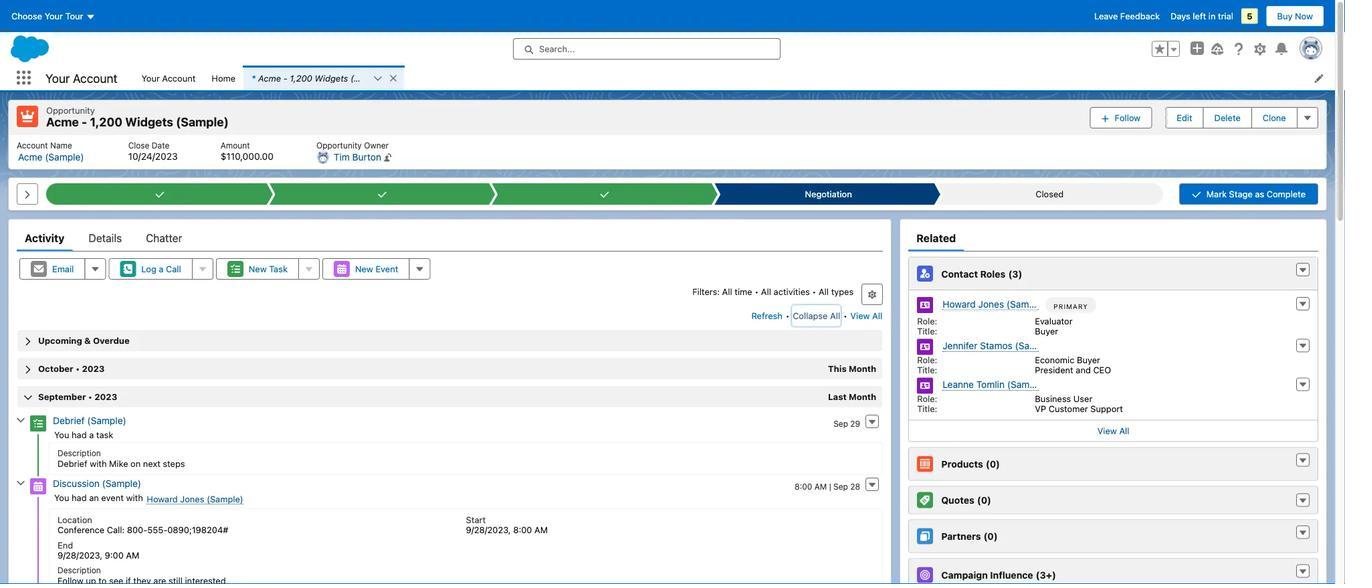 Task type: locate. For each thing, give the bounding box(es) containing it.
1 vertical spatial a
[[89, 430, 94, 440]]

all
[[722, 286, 732, 296], [761, 286, 771, 296], [819, 286, 829, 296], [830, 311, 840, 321], [873, 311, 883, 321], [1120, 426, 1130, 436]]

your up opportunity acme - 1,200 widgets (sample)
[[141, 73, 160, 83]]

debrief up discussion in the left of the page
[[58, 459, 87, 469]]

0 horizontal spatial view
[[851, 311, 870, 321]]

1 vertical spatial contact image
[[917, 339, 934, 355]]

jones down roles
[[979, 298, 1004, 309]]

acme up name
[[46, 115, 79, 129]]

owner
[[364, 141, 389, 150]]

follow button
[[1090, 107, 1152, 128]]

view all link down support
[[909, 420, 1318, 441]]

1 horizontal spatial -
[[283, 73, 288, 83]]

0 vertical spatial -
[[283, 73, 288, 83]]

choose your tour button
[[11, 5, 96, 27]]

1 vertical spatial month
[[849, 392, 877, 402]]

- for acme - 1,200 widgets (sample) | opportunity
[[283, 73, 288, 83]]

1 horizontal spatial your account
[[141, 73, 196, 83]]

opportunity image
[[17, 106, 38, 127]]

with up discussion (sample)
[[90, 459, 107, 469]]

description down you had a task
[[58, 449, 101, 458]]

all down support
[[1120, 426, 1130, 436]]

(sample) inside you had an event with howard jones (sample)
[[207, 494, 243, 504]]

user
[[1074, 394, 1093, 404]]

view down types
[[851, 311, 870, 321]]

account up 'acme (sample)' link
[[17, 141, 48, 150]]

contact image for jennifer stamos (sample)
[[917, 339, 934, 355]]

2 vertical spatial title:
[[917, 404, 938, 414]]

3 role: from the top
[[917, 394, 938, 404]]

1 vertical spatial view
[[1098, 426, 1117, 436]]

description for description debrief with mike on next steps
[[58, 449, 101, 458]]

0 vertical spatial role:
[[917, 316, 938, 326]]

month for last month
[[849, 392, 877, 402]]

1 contact image from the top
[[917, 297, 934, 313]]

you right task image
[[54, 430, 69, 440]]

related
[[917, 232, 956, 245]]

types
[[831, 286, 854, 296]]

your down choose your tour dropdown button
[[45, 71, 70, 85]]

start
[[466, 515, 486, 525]]

1 horizontal spatial acme
[[46, 115, 79, 129]]

2 vertical spatial opportunity
[[316, 141, 362, 150]]

8:00
[[795, 482, 812, 491], [513, 525, 532, 535]]

edit button
[[1166, 107, 1204, 128]]

list containing 10/24/2023
[[9, 135, 1327, 169]]

(0) for quotes (0)
[[977, 495, 992, 506]]

1 vertical spatial title:
[[917, 365, 938, 375]]

(0) for partners (0)
[[984, 531, 998, 542]]

2 vertical spatial (0)
[[984, 531, 998, 542]]

you had an event with howard jones (sample)
[[54, 492, 243, 504]]

search...
[[539, 44, 575, 54]]

0 horizontal spatial howard
[[147, 494, 178, 504]]

with inside you had an event with howard jones (sample)
[[126, 492, 143, 502]]

1 vertical spatial jones
[[180, 494, 204, 504]]

contact image
[[917, 378, 934, 394]]

0 vertical spatial view
[[851, 311, 870, 321]]

email
[[52, 264, 74, 274]]

complete
[[1267, 189, 1306, 199]]

2023 down &
[[82, 364, 105, 374]]

jennifer
[[943, 340, 978, 351]]

howard down contact
[[943, 298, 976, 309]]

and
[[1076, 365, 1091, 375]]

text default image for products (0)
[[1299, 456, 1308, 465]]

1 horizontal spatial opportunity
[[316, 141, 362, 150]]

log a call
[[141, 264, 181, 274]]

account inside your account link
[[162, 73, 196, 83]]

sep left '29'
[[834, 419, 848, 428]]

1 horizontal spatial buyer
[[1077, 355, 1101, 365]]

1 horizontal spatial 8:00
[[795, 482, 812, 491]]

discussion (sample)
[[53, 478, 141, 489]]

howard jones (sample) link down roles
[[943, 298, 1046, 310]]

new task
[[249, 264, 288, 274]]

1 vertical spatial sep
[[834, 482, 848, 491]]

1 vertical spatial buyer
[[1077, 355, 1101, 365]]

0 horizontal spatial am
[[126, 550, 139, 560]]

month for this month
[[849, 364, 877, 374]]

widgets for acme - 1,200 widgets (sample)
[[125, 115, 173, 129]]

your left the tour
[[45, 11, 63, 21]]

had
[[72, 430, 87, 440], [72, 492, 87, 502]]

0 vertical spatial contact image
[[917, 297, 934, 313]]

2023 up debrief (sample)
[[95, 392, 117, 402]]

0 horizontal spatial opportunity
[[46, 105, 95, 115]]

- right *
[[283, 73, 288, 83]]

0 horizontal spatial acme
[[18, 152, 42, 163]]

acme inside opportunity acme - 1,200 widgets (sample)
[[46, 115, 79, 129]]

28
[[851, 482, 861, 491]]

overdue
[[93, 336, 130, 346]]

2 role: from the top
[[917, 355, 938, 365]]

0 vertical spatial had
[[72, 430, 87, 440]]

description inside "description debrief with mike on next steps"
[[58, 449, 101, 458]]

leanne tomlin (sample) link
[[943, 379, 1047, 391]]

1 had from the top
[[72, 430, 87, 440]]

2 month from the top
[[849, 392, 877, 402]]

support
[[1091, 404, 1123, 414]]

role: for jennifer
[[917, 355, 938, 365]]

(0) inside partners element
[[984, 531, 998, 542]]

2 you from the top
[[54, 492, 69, 502]]

1 horizontal spatial 1,200
[[290, 73, 312, 83]]

0 vertical spatial 9/28/2023,
[[466, 525, 511, 535]]

*
[[252, 73, 256, 83]]

0 vertical spatial sep
[[834, 419, 848, 428]]

products element
[[909, 447, 1319, 481]]

8:00 left 28
[[795, 482, 812, 491]]

widgets for acme - 1,200 widgets (sample) | opportunity
[[315, 73, 348, 83]]

sep 29
[[834, 419, 861, 428]]

- inside opportunity acme - 1,200 widgets (sample)
[[82, 115, 87, 129]]

influence
[[990, 570, 1033, 581]]

view
[[851, 311, 870, 321], [1098, 426, 1117, 436]]

negotiation
[[805, 189, 852, 199]]

customer
[[1049, 404, 1088, 414]]

0 vertical spatial howard jones (sample) link
[[943, 298, 1046, 310]]

activities
[[774, 286, 810, 296]]

2 new from the left
[[355, 264, 373, 274]]

0 horizontal spatial -
[[82, 115, 87, 129]]

howard jones (sample) link up 0890;198204#
[[147, 494, 243, 504]]

activity
[[25, 232, 65, 245]]

acme inside account name acme (sample)
[[18, 152, 42, 163]]

follow
[[1115, 113, 1141, 123]]

2 horizontal spatial opportunity
[[395, 73, 444, 83]]

howard jones (sample) link
[[943, 298, 1046, 310], [147, 494, 243, 504]]

0 vertical spatial (0)
[[986, 458, 1000, 470]]

start 9/28/2023, 8:00 am end 9/28/2023, 9:00 am
[[58, 515, 548, 560]]

log a call button
[[109, 258, 193, 280]]

1 vertical spatial widgets
[[125, 115, 173, 129]]

(0) inside products element
[[986, 458, 1000, 470]]

view down support
[[1098, 426, 1117, 436]]

0 horizontal spatial buyer
[[1035, 326, 1059, 336]]

debrief up you had a task
[[53, 415, 85, 426]]

* acme - 1,200 widgets (sample) | opportunity
[[252, 73, 444, 83]]

am left 28
[[815, 482, 827, 491]]

2 vertical spatial am
[[126, 550, 139, 560]]

acme right *
[[258, 73, 281, 83]]

jones up 0890;198204#
[[180, 494, 204, 504]]

you
[[54, 430, 69, 440], [54, 492, 69, 502]]

had down discussion in the left of the page
[[72, 492, 87, 502]]

1 vertical spatial 2023
[[95, 392, 117, 402]]

0 horizontal spatial account
[[17, 141, 48, 150]]

your account down the tour
[[45, 71, 117, 85]]

0 vertical spatial title:
[[917, 326, 938, 336]]

a right log
[[159, 264, 164, 274]]

all right time
[[761, 286, 771, 296]]

1 vertical spatial howard
[[147, 494, 178, 504]]

1 vertical spatial 1,200
[[90, 115, 123, 129]]

view all
[[1098, 426, 1130, 436]]

0 vertical spatial a
[[159, 264, 164, 274]]

1 month from the top
[[849, 364, 877, 374]]

delete button
[[1203, 107, 1252, 128]]

1 title: from the top
[[917, 326, 938, 336]]

1 horizontal spatial howard jones (sample) link
[[943, 298, 1046, 310]]

closed link
[[943, 183, 1157, 205]]

2 title: from the top
[[917, 365, 938, 375]]

0 vertical spatial month
[[849, 364, 877, 374]]

new task button
[[216, 258, 299, 280]]

september
[[38, 392, 86, 402]]

text default image inside products element
[[1299, 456, 1308, 465]]

text default image inside partners element
[[1299, 528, 1308, 538]]

2 had from the top
[[72, 492, 87, 502]]

you for you had an event with howard jones (sample)
[[54, 492, 69, 502]]

your inside dropdown button
[[45, 11, 63, 21]]

group
[[1152, 41, 1180, 57]]

1 horizontal spatial view all link
[[909, 420, 1318, 441]]

partners (0)
[[942, 531, 998, 542]]

1 vertical spatial am
[[535, 525, 548, 535]]

0 horizontal spatial view all link
[[850, 305, 883, 327]]

1 description from the top
[[58, 449, 101, 458]]

(sample) inside account name acme (sample)
[[45, 152, 84, 163]]

contact image for howard jones (sample)
[[917, 297, 934, 313]]

location conference call: 800-555-0890;198204#
[[58, 515, 228, 535]]

stage
[[1230, 189, 1253, 199]]

opportunity acme - 1,200 widgets (sample)
[[46, 105, 229, 129]]

widgets inside opportunity acme - 1,200 widgets (sample)
[[125, 115, 173, 129]]

5
[[1247, 11, 1253, 21]]

0 horizontal spatial 1,200
[[90, 115, 123, 129]]

|
[[389, 73, 393, 83], [829, 482, 831, 491]]

list for leave feedback link
[[133, 66, 1335, 90]]

1 horizontal spatial am
[[535, 525, 548, 535]]

1 vertical spatial howard jones (sample) link
[[147, 494, 243, 504]]

0 vertical spatial 8:00
[[795, 482, 812, 491]]

new left event
[[355, 264, 373, 274]]

1 vertical spatial (0)
[[977, 495, 992, 506]]

0 vertical spatial acme
[[258, 73, 281, 83]]

now
[[1295, 11, 1313, 21]]

2 description from the top
[[58, 566, 101, 575]]

acme down opportunity icon
[[18, 152, 42, 163]]

1 vertical spatial acme
[[46, 115, 79, 129]]

text default image
[[1299, 266, 1308, 275], [16, 415, 25, 425], [1299, 456, 1308, 465], [16, 478, 25, 488], [1299, 496, 1308, 506], [1299, 567, 1308, 576]]

time
[[735, 286, 752, 296]]

0 horizontal spatial with
[[90, 459, 107, 469]]

you inside you had an event with howard jones (sample)
[[54, 492, 69, 502]]

am right 9:00
[[126, 550, 139, 560]]

account up opportunity acme - 1,200 widgets (sample)
[[73, 71, 117, 85]]

1 vertical spatial had
[[72, 492, 87, 502]]

howard up 555-
[[147, 494, 178, 504]]

1 vertical spatial list
[[9, 135, 1327, 169]]

related link
[[917, 225, 956, 252]]

tab list containing activity
[[17, 225, 883, 252]]

call:
[[107, 525, 125, 535]]

mike
[[109, 459, 128, 469]]

text default image inside campaign influence element
[[1299, 567, 1308, 576]]

1 vertical spatial |
[[829, 482, 831, 491]]

0 vertical spatial you
[[54, 430, 69, 440]]

text default image
[[389, 74, 398, 83], [373, 74, 383, 83], [1299, 528, 1308, 538]]

acme for acme - 1,200 widgets (sample) | opportunity
[[258, 73, 281, 83]]

1 vertical spatial 8:00
[[513, 525, 532, 535]]

new for new task
[[249, 264, 267, 274]]

you for you had a task
[[54, 430, 69, 440]]

all left types
[[819, 286, 829, 296]]

upcoming & overdue
[[38, 336, 130, 346]]

1 vertical spatial you
[[54, 492, 69, 502]]

contact roles element
[[909, 257, 1319, 442]]

0 vertical spatial 2023
[[82, 364, 105, 374]]

1 vertical spatial opportunity
[[46, 105, 95, 115]]

task
[[96, 430, 113, 440]]

0 horizontal spatial |
[[389, 73, 393, 83]]

a left task
[[89, 430, 94, 440]]

view all link down types
[[850, 305, 883, 327]]

(sample) inside opportunity acme - 1,200 widgets (sample)
[[176, 115, 229, 129]]

account left home link
[[162, 73, 196, 83]]

0 horizontal spatial your account
[[45, 71, 117, 85]]

1,200 for acme - 1,200 widgets (sample)
[[90, 115, 123, 129]]

0 horizontal spatial jones
[[180, 494, 204, 504]]

0 horizontal spatial 8:00
[[513, 525, 532, 535]]

• up debrief (sample)
[[88, 392, 92, 402]]

text default image for quotes (0)
[[1299, 496, 1308, 506]]

8:00 right "start"
[[513, 525, 532, 535]]

title: for leanne
[[917, 404, 938, 414]]

partners element
[[909, 520, 1319, 553]]

• right activities
[[812, 286, 817, 296]]

1 horizontal spatial new
[[355, 264, 373, 274]]

opportunity inside opportunity acme - 1,200 widgets (sample)
[[46, 105, 95, 115]]

vp customer support
[[1035, 404, 1123, 414]]

1 vertical spatial 9/28/2023,
[[58, 550, 102, 560]]

• right time
[[755, 286, 759, 296]]

0 vertical spatial description
[[58, 449, 101, 458]]

tab list
[[17, 225, 883, 252]]

1 horizontal spatial with
[[126, 492, 143, 502]]

next
[[143, 459, 160, 469]]

your account up opportunity acme - 1,200 widgets (sample)
[[141, 73, 196, 83]]

month right this
[[849, 364, 877, 374]]

business
[[1035, 394, 1071, 404]]

description down end
[[58, 566, 101, 575]]

0 vertical spatial widgets
[[315, 73, 348, 83]]

list
[[133, 66, 1335, 90], [9, 135, 1327, 169]]

jones inside contact roles element
[[979, 298, 1004, 309]]

0 horizontal spatial widgets
[[125, 115, 173, 129]]

opportunity for acme
[[46, 105, 95, 115]]

1 sep from the top
[[834, 419, 848, 428]]

trial
[[1218, 11, 1234, 21]]

0 vertical spatial 1,200
[[290, 73, 312, 83]]

1,200 inside opportunity acme - 1,200 widgets (sample)
[[90, 115, 123, 129]]

1 horizontal spatial view
[[1098, 426, 1117, 436]]

1 horizontal spatial a
[[159, 264, 164, 274]]

0 vertical spatial howard
[[943, 298, 976, 309]]

role: for leanne
[[917, 394, 938, 404]]

acme for acme - 1,200 widgets (sample)
[[46, 115, 79, 129]]

0 vertical spatial am
[[815, 482, 827, 491]]

3 title: from the top
[[917, 404, 938, 414]]

1 horizontal spatial 9/28/2023,
[[466, 525, 511, 535]]

your account
[[45, 71, 117, 85], [141, 73, 196, 83]]

2023
[[82, 364, 105, 374], [95, 392, 117, 402]]

(0) right 'partners'
[[984, 531, 998, 542]]

filters: all time • all activities • all types
[[693, 286, 854, 296]]

october
[[38, 364, 73, 374]]

555-
[[147, 525, 167, 535]]

1 new from the left
[[249, 264, 267, 274]]

had down debrief (sample) link
[[72, 430, 87, 440]]

contact image
[[917, 297, 934, 313], [917, 339, 934, 355]]

sep left 28
[[834, 482, 848, 491]]

(0) right quotes
[[977, 495, 992, 506]]

2 sep from the top
[[834, 482, 848, 491]]

president
[[1035, 365, 1074, 375]]

1 vertical spatial with
[[126, 492, 143, 502]]

0 vertical spatial opportunity
[[395, 73, 444, 83]]

0 vertical spatial buyer
[[1035, 326, 1059, 336]]

description
[[58, 449, 101, 458], [58, 566, 101, 575]]

you down discussion in the left of the page
[[54, 492, 69, 502]]

new left task
[[249, 264, 267, 274]]

list item
[[244, 66, 444, 90]]

1 vertical spatial role:
[[917, 355, 938, 365]]

1 vertical spatial view all link
[[909, 420, 1318, 441]]

view all link inside contact roles element
[[909, 420, 1318, 441]]

on
[[131, 459, 141, 469]]

(0)
[[986, 458, 1000, 470], [977, 495, 992, 506], [984, 531, 998, 542]]

0 horizontal spatial new
[[249, 264, 267, 274]]

howard inside you had an event with howard jones (sample)
[[147, 494, 178, 504]]

1 you from the top
[[54, 430, 69, 440]]

2 contact image from the top
[[917, 339, 934, 355]]

widgets inside list item
[[315, 73, 348, 83]]

2 horizontal spatial am
[[815, 482, 827, 491]]

opportunity owner
[[316, 141, 389, 150]]

quotes image
[[917, 492, 934, 508]]

all left time
[[722, 286, 732, 296]]

2 horizontal spatial account
[[162, 73, 196, 83]]

tomlin
[[977, 379, 1005, 390]]

had inside you had an event with howard jones (sample)
[[72, 492, 87, 502]]

am right "start"
[[535, 525, 548, 535]]

ceo
[[1094, 365, 1112, 375]]

1 horizontal spatial |
[[829, 482, 831, 491]]

contact
[[942, 268, 978, 279]]

0 vertical spatial jones
[[979, 298, 1004, 309]]

with right event at the bottom left of the page
[[126, 492, 143, 502]]

2 horizontal spatial acme
[[258, 73, 281, 83]]

list containing your account
[[133, 66, 1335, 90]]

2 vertical spatial role:
[[917, 394, 938, 404]]

1 horizontal spatial text default image
[[389, 74, 398, 83]]

month right last
[[849, 392, 877, 402]]

2 vertical spatial acme
[[18, 152, 42, 163]]

0 horizontal spatial a
[[89, 430, 94, 440]]

in
[[1209, 11, 1216, 21]]

(0) right the products
[[986, 458, 1000, 470]]

- up account name acme (sample)
[[82, 115, 87, 129]]

1 horizontal spatial widgets
[[315, 73, 348, 83]]

this
[[828, 364, 847, 374]]



Task type: vqa. For each thing, say whether or not it's contained in the screenshot.
Discussion (Sample) link
yes



Task type: describe. For each thing, give the bounding box(es) containing it.
negotiation link
[[720, 183, 934, 205]]

choose
[[11, 11, 42, 21]]

text default image for campaign influence (3+)
[[1299, 567, 1308, 576]]

1 horizontal spatial account
[[73, 71, 117, 85]]

email button
[[19, 258, 85, 280]]

had for a
[[72, 430, 87, 440]]

tim burton
[[334, 152, 381, 163]]

$110,000.00
[[221, 151, 274, 162]]

tim
[[334, 152, 350, 163]]

discussion (sample) link
[[53, 478, 141, 489]]

leave feedback link
[[1095, 11, 1160, 21]]

days
[[1171, 11, 1191, 21]]

all right the collapse
[[830, 311, 840, 321]]

tour
[[65, 11, 83, 21]]

closed
[[1036, 189, 1064, 199]]

(3)
[[1009, 268, 1023, 279]]

upcoming
[[38, 336, 82, 346]]

name
[[50, 141, 72, 150]]

8:00 inside start 9/28/2023, 8:00 am end 9/28/2023, 9:00 am
[[513, 525, 532, 535]]

new event button
[[322, 258, 410, 280]]

buy
[[1278, 11, 1293, 21]]

evaluator
[[1035, 316, 1073, 326]]

primary
[[1054, 302, 1089, 310]]

refresh
[[752, 311, 783, 321]]

0 horizontal spatial 9/28/2023,
[[58, 550, 102, 560]]

clone
[[1263, 113, 1286, 123]]

filters:
[[693, 286, 720, 296]]

a inside log a call button
[[159, 264, 164, 274]]

opportunity for owner
[[316, 141, 362, 150]]

amount $110,000.00
[[221, 141, 274, 162]]

howard jones (sample)
[[943, 298, 1046, 309]]

steps
[[163, 459, 185, 469]]

0 horizontal spatial howard jones (sample) link
[[147, 494, 243, 504]]

new for new event
[[355, 264, 373, 274]]

campaign
[[942, 570, 988, 581]]

buy now button
[[1266, 5, 1325, 27]]

log
[[141, 264, 156, 274]]

task
[[269, 264, 288, 274]]

event
[[376, 264, 398, 274]]

economic
[[1035, 355, 1075, 365]]

jones inside you had an event with howard jones (sample)
[[180, 494, 204, 504]]

an
[[89, 492, 99, 502]]

list for your account link
[[9, 135, 1327, 169]]

9:00
[[105, 550, 124, 560]]

all inside contact roles element
[[1120, 426, 1130, 436]]

event image
[[30, 479, 46, 495]]

task image
[[30, 416, 46, 432]]

10/24/2023
[[128, 151, 178, 162]]

products
[[942, 458, 983, 470]]

clone button
[[1252, 107, 1298, 128]]

choose your tour
[[11, 11, 83, 21]]

2023 for september  •  2023
[[95, 392, 117, 402]]

all up this month
[[873, 311, 883, 321]]

you had a task
[[54, 430, 113, 440]]

leanne
[[943, 379, 974, 390]]

september  •  2023
[[38, 392, 117, 402]]

path options list box
[[46, 183, 1164, 205]]

howard inside contact roles element
[[943, 298, 976, 309]]

mark
[[1207, 189, 1227, 199]]

had for an
[[72, 492, 87, 502]]

0 vertical spatial |
[[389, 73, 393, 83]]

as
[[1255, 189, 1265, 199]]

0890;198204#
[[167, 525, 228, 535]]

partners
[[942, 531, 981, 542]]

products (0)
[[942, 458, 1000, 470]]

call
[[166, 264, 181, 274]]

view inside contact roles element
[[1098, 426, 1117, 436]]

tim burton link
[[334, 152, 381, 163]]

this month
[[828, 364, 877, 374]]

1 role: from the top
[[917, 316, 938, 326]]

2023 for october  •  2023
[[82, 364, 105, 374]]

discussion
[[53, 478, 100, 489]]

• right october
[[76, 364, 80, 374]]

close
[[128, 141, 150, 150]]

edit
[[1177, 113, 1193, 123]]

new event
[[355, 264, 398, 274]]

&
[[84, 336, 91, 346]]

text default image for contact roles (3)
[[1299, 266, 1308, 275]]

buy now
[[1278, 11, 1313, 21]]

conference
[[58, 525, 104, 535]]

leanne tomlin (sample)
[[943, 379, 1047, 390]]

home
[[212, 73, 236, 83]]

- for acme - 1,200 widgets (sample)
[[82, 115, 87, 129]]

• right refresh button on the right bottom of page
[[786, 311, 790, 321]]

refresh • collapse all • view all
[[752, 311, 883, 321]]

0 vertical spatial view all link
[[850, 305, 883, 327]]

last
[[828, 392, 847, 402]]

1,200 for acme - 1,200 widgets (sample) | opportunity
[[290, 73, 312, 83]]

debrief (sample)
[[53, 415, 126, 426]]

description for description
[[58, 566, 101, 575]]

8:00 am | sep 28
[[795, 482, 861, 491]]

• down types
[[844, 311, 848, 321]]

details
[[89, 232, 122, 245]]

account inside account name acme (sample)
[[17, 141, 48, 150]]

jennifer stamos (sample)
[[943, 340, 1054, 351]]

stamos
[[980, 340, 1013, 351]]

acme (sample) link
[[18, 152, 84, 163]]

list item containing *
[[244, 66, 444, 90]]

campaign influence element
[[909, 558, 1319, 584]]

0 horizontal spatial text default image
[[373, 74, 383, 83]]

location
[[58, 515, 92, 525]]

debrief inside "description debrief with mike on next steps"
[[58, 459, 87, 469]]

chatter link
[[146, 225, 182, 252]]

vp
[[1035, 404, 1047, 414]]

search... button
[[513, 38, 781, 60]]

october  •  2023
[[38, 364, 105, 374]]

(3+)
[[1036, 570, 1056, 581]]

chatter
[[146, 232, 182, 245]]

with inside "description debrief with mike on next steps"
[[90, 459, 107, 469]]

feedback
[[1121, 11, 1160, 21]]

title: for jennifer
[[917, 365, 938, 375]]

contact roles (3)
[[942, 268, 1023, 279]]

(0) for products (0)
[[986, 458, 1000, 470]]

0 vertical spatial debrief
[[53, 415, 85, 426]]



